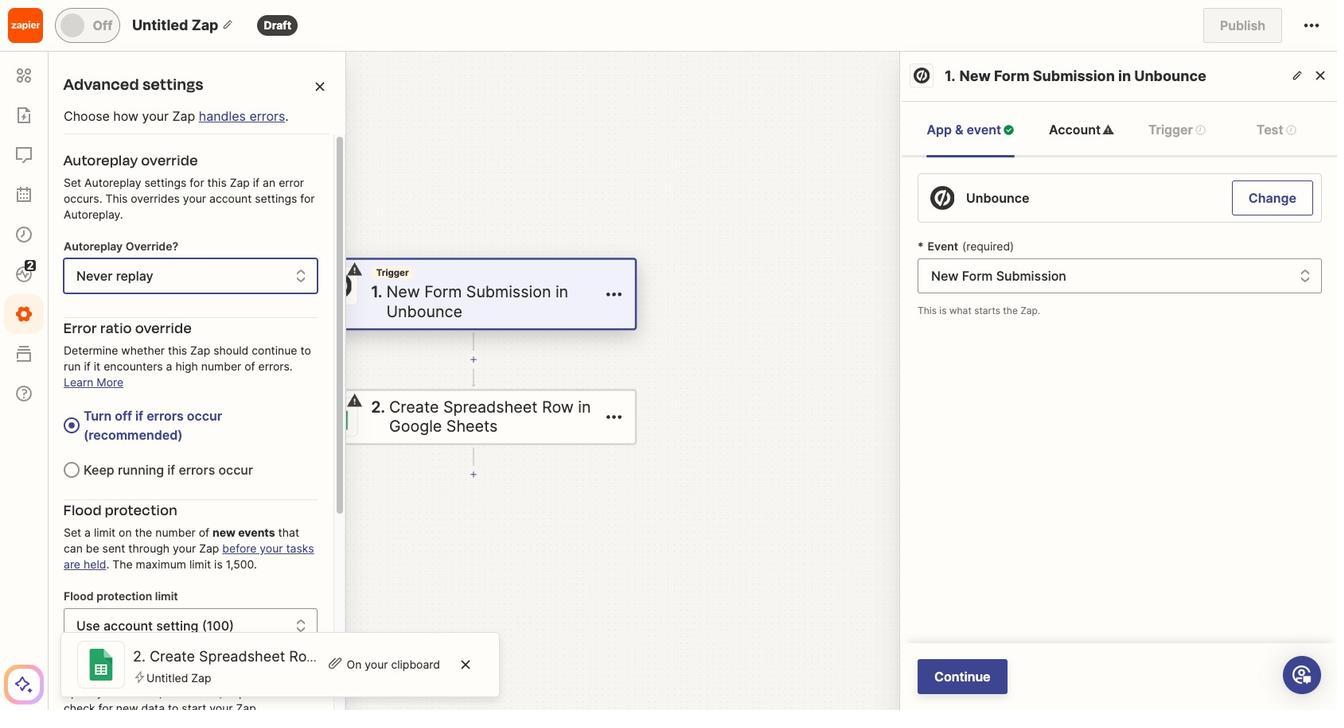 Task type: locate. For each thing, give the bounding box(es) containing it.
should
[[213, 344, 249, 357], [262, 686, 297, 700]]

a
[[166, 360, 172, 373], [84, 526, 91, 540]]

untitled zap
[[132, 17, 218, 33], [146, 671, 211, 685]]

0 vertical spatial incomplete element
[[1102, 124, 1114, 136]]

for down %
[[98, 702, 113, 711]]

0 vertical spatial google sheets logo image
[[325, 404, 351, 431]]

unbounce
[[1134, 68, 1206, 84], [966, 190, 1030, 206], [386, 303, 462, 321]]

1 horizontal spatial 1.
[[945, 68, 956, 84]]

zoom in image
[[123, 673, 142, 692], [421, 673, 440, 692]]

row
[[542, 398, 574, 417], [289, 648, 318, 665]]

errors right running at the bottom left of the page
[[179, 462, 215, 478]]

be
[[86, 542, 99, 556]]

should left continue at the left
[[213, 344, 249, 357]]

to inside polling interval specify how often, in minutes, zapier should check for new data to start your zap.
[[168, 702, 179, 711]]

this left "an"
[[207, 176, 227, 189]]

should down 2 . create spreadsheet row in google sheets
[[262, 686, 297, 700]]

1 vertical spatial number
[[155, 526, 196, 540]]

1 zoom level percentage element from the left
[[80, 671, 121, 695]]

protection for flood protection
[[105, 501, 178, 521]]

errors right handles
[[249, 108, 285, 124]]

google sheets logo image left 2.
[[325, 404, 351, 431]]

errors inside turn off if errors occur (recommended)
[[147, 408, 184, 424]]

indeterminate image right test
[[1285, 124, 1297, 136]]

zoom in image down clipboard
[[421, 673, 440, 692]]

event
[[967, 122, 1001, 138]]

autoreplay override?
[[64, 240, 178, 253]]

untitled zap up minutes,
[[146, 671, 211, 685]]

2 down use account setting (100)
[[133, 648, 142, 665]]

the for this is what starts the zap.
[[1003, 305, 1018, 317]]

indeterminate image
[[1195, 124, 1207, 136], [1285, 124, 1297, 136]]

in
[[1118, 68, 1131, 84], [98, 138, 109, 154], [555, 283, 568, 302], [578, 398, 591, 417], [322, 648, 334, 665], [165, 686, 175, 700]]

1 vertical spatial settings
[[144, 176, 187, 189]]

never replay
[[76, 268, 153, 284]]

if left it
[[84, 360, 91, 373]]

maximum
[[136, 558, 186, 571]]

everything
[[97, 99, 161, 115]]

set
[[64, 176, 81, 189], [64, 526, 81, 540]]

2 set from the top
[[64, 526, 81, 540]]

learn down "run"
[[64, 376, 93, 389]]

0 vertical spatial create
[[389, 398, 439, 417]]

occur for turn off if errors occur (recommended)
[[187, 408, 222, 424]]

an
[[263, 176, 276, 189]]

1 horizontal spatial new
[[960, 68, 991, 84]]

0 vertical spatial google
[[389, 417, 442, 436]]

video
[[141, 167, 175, 183]]

create down use account setting (100) popup button
[[150, 648, 195, 665]]

* event
[[918, 240, 958, 253]]

2 horizontal spatial unbounce logo image
[[930, 186, 954, 210]]

it
[[94, 360, 100, 373]]

override?
[[125, 240, 178, 253]]

in inside 2. create spreadsheet row in google sheets
[[578, 398, 591, 417]]

limit down that can be sent through your zap
[[189, 558, 211, 571]]

the up through in the bottom left of the page
[[135, 526, 152, 540]]

for down error
[[300, 192, 315, 205]]

incomplete image for incomplete element related to trigger 1. new form submission in unbounce
[[347, 262, 362, 278]]

0 horizontal spatial fit to view image
[[151, 673, 170, 692]]

set up occurs.
[[64, 176, 81, 189]]

0 horizontal spatial zap.
[[236, 702, 259, 711]]

before
[[222, 542, 257, 556]]

create inside 2. create spreadsheet row in google sheets
[[389, 398, 439, 417]]

2 zoom in image from the left
[[421, 673, 440, 692]]

basics
[[145, 71, 193, 94]]

1 vertical spatial spreadsheet
[[199, 648, 285, 665]]

1 horizontal spatial fit to view image
[[449, 673, 468, 692]]

clipboard
[[391, 658, 440, 672]]

1 horizontal spatial limit
[[155, 590, 178, 603]]

autoreplay down know
[[64, 150, 138, 171]]

indeterminate image left test
[[1195, 124, 1207, 136]]

incomplete element
[[1102, 124, 1114, 136], [347, 262, 362, 278], [347, 393, 362, 409]]

(100)
[[202, 618, 234, 634]]

1 horizontal spatial trigger
[[1148, 122, 1193, 138]]

Choose an event text field
[[931, 259, 1289, 293]]

zap.
[[1021, 305, 1040, 317], [236, 702, 259, 711]]

occur up events
[[218, 462, 253, 478]]

0 vertical spatial how
[[113, 108, 139, 124]]

zap. down the zapier
[[236, 702, 259, 711]]

flood up can
[[64, 501, 102, 521]]

if inside autoreplay override set autoreplay settings for this zap if an error occurs. this overrides your account settings for autoreplay.
[[253, 176, 260, 189]]

0 horizontal spatial this
[[105, 192, 128, 205]]

1 vertical spatial this
[[168, 344, 187, 357]]

turn
[[84, 408, 112, 424]]

1 vertical spatial submission
[[466, 283, 551, 302]]

settings up you
[[143, 73, 204, 96]]

0 vertical spatial this
[[105, 192, 128, 205]]

trigger inside trigger 1. new form submission in unbounce
[[376, 267, 409, 278]]

0 vertical spatial to
[[224, 99, 236, 115]]

2 vertical spatial unbounce logo image
[[325, 273, 351, 299]]

1 vertical spatial incomplete image
[[347, 262, 362, 278]]

unbounce inside trigger 1. new form submission in unbounce
[[386, 303, 462, 321]]

google sheets logo image up specify
[[85, 649, 117, 681]]

0 horizontal spatial number
[[155, 526, 196, 540]]

should inside polling interval specify how often, in minutes, zapier should check for new data to start your zap.
[[262, 686, 297, 700]]

number right high
[[201, 360, 241, 373]]

zoom in image right %
[[123, 673, 142, 692]]

autoreplay for override?
[[64, 240, 123, 253]]

protection down the
[[96, 590, 152, 603]]

just
[[112, 138, 134, 154]]

this inside autoreplay override set autoreplay settings for this zap if an error occurs. this overrides your account settings for autoreplay.
[[207, 176, 227, 189]]

override up whether
[[135, 318, 192, 339]]

errors up (recommended)
[[147, 408, 184, 424]]

flood up use
[[64, 590, 94, 603]]

indeterminate element inside trigger button
[[1195, 124, 1207, 136]]

trigger inside button
[[1148, 122, 1193, 138]]

this left what
[[918, 305, 937, 317]]

to
[[224, 99, 236, 115], [300, 344, 311, 357], [168, 702, 179, 711]]

trigger 1. new form submission in unbounce
[[371, 267, 568, 321]]

2. create spreadsheet row in google sheets
[[371, 398, 591, 436]]

2 inside editor sidebar element
[[27, 259, 34, 272]]

required
[[966, 240, 1010, 253]]

untitled up often,
[[146, 671, 188, 685]]

1 vertical spatial limit
[[189, 558, 211, 571]]

flood protection
[[64, 501, 178, 521]]

1 horizontal spatial indeterminate image
[[1285, 124, 1297, 136]]

if left "an"
[[253, 176, 260, 189]]

autoreplay for override
[[64, 150, 138, 171]]

1 vertical spatial 2
[[27, 259, 34, 272]]

None field
[[918, 259, 1322, 294]]

override down building at the left
[[142, 150, 198, 171]]

start
[[182, 702, 206, 711]]

0 horizontal spatial indeterminate image
[[1195, 124, 1207, 136]]

0 vertical spatial a
[[166, 360, 172, 373]]

often,
[[131, 686, 162, 700]]

new down often,
[[116, 702, 138, 711]]

0 horizontal spatial create
[[150, 648, 195, 665]]

0 horizontal spatial row
[[289, 648, 318, 665]]

0 vertical spatial flood
[[64, 501, 102, 521]]

trigger
[[1148, 122, 1193, 138], [376, 267, 409, 278]]

flood for flood protection
[[64, 501, 102, 521]]

0 horizontal spatial zoom level percentage element
[[80, 671, 121, 695]]

0 vertical spatial should
[[213, 344, 249, 357]]

incomplete image
[[347, 393, 362, 409]]

through
[[128, 542, 170, 556]]

if inside error ratio override determine whether this zap should continue to run if it encounters a high number of errors. learn more
[[84, 360, 91, 373]]

how right 82 on the bottom left of the page
[[106, 686, 128, 700]]

1 vertical spatial is
[[214, 558, 223, 571]]

1 horizontal spatial google sheets logo image
[[325, 404, 351, 431]]

is
[[939, 305, 947, 317], [214, 558, 223, 571]]

2 vertical spatial for
[[98, 702, 113, 711]]

settings down "an"
[[255, 192, 297, 205]]

2 indeterminate element from the left
[[1285, 124, 1297, 136]]

1 vertical spatial should
[[262, 686, 297, 700]]

fit to view image
[[151, 673, 170, 692], [449, 673, 468, 692]]

0 vertical spatial is
[[939, 305, 947, 317]]

0 horizontal spatial unbounce
[[386, 303, 462, 321]]

indeterminate element for test
[[1285, 124, 1297, 136]]

0 horizontal spatial new
[[116, 702, 138, 711]]

never
[[76, 268, 113, 284]]

1 horizontal spatial indeterminate element
[[1285, 124, 1297, 136]]

0 horizontal spatial zoom in image
[[123, 673, 142, 692]]

2 right just
[[137, 138, 145, 154]]

2 vertical spatial errors
[[179, 462, 215, 478]]

1 vertical spatial the
[[1003, 305, 1018, 317]]

1 vertical spatial protection
[[96, 590, 152, 603]]

setting
[[156, 618, 199, 634]]

limit up "sent"
[[94, 526, 116, 540]]

settings
[[143, 73, 204, 96], [144, 176, 187, 189], [255, 192, 297, 205]]

0 horizontal spatial of
[[199, 526, 209, 540]]

incomplete image inside account link
[[1102, 124, 1114, 136]]

2 left never
[[27, 259, 34, 272]]

is left what
[[939, 305, 947, 317]]

your inside 'learn the basics get everything you need to know about building your first zap in just 2 minutes.'
[[197, 119, 223, 135]]

1 fit to view image from the left
[[151, 673, 170, 692]]

new
[[960, 68, 991, 84], [386, 283, 420, 302]]

polling interval specify how often, in minutes, zapier should check for new data to start your zap.
[[64, 661, 297, 711]]

indeterminate image for trigger
[[1195, 124, 1207, 136]]

how inside polling interval specify how often, in minutes, zapier should check for new data to start your zap.
[[106, 686, 128, 700]]

account inside autoreplay override set autoreplay settings for this zap if an error occurs. this overrides your account settings for autoreplay.
[[209, 192, 252, 205]]

of left errors.
[[245, 360, 255, 373]]

2 horizontal spatial limit
[[189, 558, 211, 571]]

this down watch
[[105, 192, 128, 205]]

occurs.
[[64, 192, 102, 205]]

set up can
[[64, 526, 81, 540]]

zap. inside polling interval specify how often, in minutes, zapier should check for new data to start your zap.
[[236, 702, 259, 711]]

before your tasks are held link
[[64, 542, 314, 571]]

1 vertical spatial row
[[289, 648, 318, 665]]

0 horizontal spatial account
[[103, 618, 153, 634]]

autoreplay up occurs.
[[84, 176, 141, 189]]

specify
[[64, 686, 103, 700]]

form inside trigger 1. new form submission in unbounce
[[424, 283, 462, 302]]

1 vertical spatial incomplete element
[[347, 262, 362, 278]]

0 vertical spatial autoreplay
[[64, 150, 138, 171]]

account down flood protection limit on the bottom left of page
[[103, 618, 153, 634]]

limit for set a limit on the number of new events
[[94, 526, 116, 540]]

test
[[1257, 122, 1283, 138]]

indeterminate image inside test button
[[1285, 124, 1297, 136]]

2 flood from the top
[[64, 590, 94, 603]]

trigger for trigger 1. new form submission in unbounce
[[376, 267, 409, 278]]

the inside 'learn the basics get everything you need to know about building your first zap in just 2 minutes.'
[[116, 71, 141, 94]]

flood for flood protection limit
[[64, 590, 94, 603]]

this up high
[[168, 344, 187, 357]]

0 vertical spatial protection
[[105, 501, 178, 521]]

1 horizontal spatial should
[[262, 686, 297, 700]]

protection up on
[[105, 501, 178, 521]]

continue button
[[918, 660, 1007, 695]]

for right video
[[190, 176, 204, 189]]

List of available options field
[[64, 259, 318, 294]]

0 horizontal spatial google sheets logo image
[[85, 649, 117, 681]]

zap inside error ratio override determine whether this zap should continue to run if it encounters a high number of errors. learn more
[[190, 344, 210, 357]]

indeterminate element
[[1195, 124, 1207, 136], [1285, 124, 1297, 136]]

1 horizontal spatial sheets
[[446, 417, 498, 436]]

incomplete image
[[1102, 124, 1114, 136], [347, 262, 362, 278]]

account
[[209, 192, 252, 205], [103, 618, 153, 634]]

the up everything
[[116, 71, 141, 94]]

0 vertical spatial set
[[64, 176, 81, 189]]

0 vertical spatial limit
[[94, 526, 116, 540]]

1 vertical spatial new
[[116, 702, 138, 711]]

number inside error ratio override determine whether this zap should continue to run if it encounters a high number of errors. learn more
[[201, 360, 241, 373]]

2 vertical spatial to
[[168, 702, 179, 711]]

override
[[142, 150, 198, 171], [135, 318, 192, 339]]

2 vertical spatial 2
[[133, 648, 142, 665]]

trigger for trigger
[[1148, 122, 1193, 138]]

1 horizontal spatial spreadsheet
[[443, 398, 538, 417]]

1 indeterminate image from the left
[[1195, 124, 1207, 136]]

occur down high
[[187, 408, 222, 424]]

incomplete element for 2. create spreadsheet row in google sheets
[[347, 393, 362, 409]]

1 vertical spatial to
[[300, 344, 311, 357]]

0 horizontal spatial sheets
[[390, 648, 437, 665]]

advanced
[[64, 73, 139, 96]]

more
[[97, 376, 124, 389]]

indeterminate image for test
[[1285, 124, 1297, 136]]

zoom out image
[[58, 673, 77, 692]]

2 vertical spatial settings
[[255, 192, 297, 205]]

1 horizontal spatial incomplete image
[[1102, 124, 1114, 136]]

learn
[[72, 71, 113, 94], [64, 376, 93, 389]]

flood protection limit
[[64, 590, 178, 603]]

0 horizontal spatial this
[[168, 344, 187, 357]]

form
[[994, 68, 1030, 84], [424, 283, 462, 302]]

new inside polling interval specify how often, in minutes, zapier should check for new data to start your zap.
[[116, 702, 138, 711]]

zap inside 'learn the basics get everything you need to know about building your first zap in just 2 minutes.'
[[72, 138, 95, 154]]

1 horizontal spatial new
[[213, 526, 236, 540]]

ratio
[[100, 318, 132, 339]]

1 horizontal spatial unbounce logo image
[[914, 68, 930, 84]]

submission inside trigger 1. new form submission in unbounce
[[466, 283, 551, 302]]

your
[[142, 108, 169, 124], [197, 119, 223, 135], [183, 192, 206, 205], [173, 542, 196, 556], [260, 542, 283, 556], [365, 658, 388, 672], [210, 702, 233, 711]]

this
[[207, 176, 227, 189], [168, 344, 187, 357]]

complete element
[[1003, 124, 1015, 136]]

complete image
[[1003, 124, 1015, 136]]

number up before your tasks are held 'link'
[[155, 526, 196, 540]]

1 horizontal spatial submission
[[1033, 68, 1115, 84]]

whether
[[121, 344, 165, 357]]

0 vertical spatial form
[[994, 68, 1030, 84]]

your inside polling interval specify how often, in minutes, zapier should check for new data to start your zap.
[[210, 702, 233, 711]]

1 vertical spatial for
[[300, 192, 315, 205]]

0 vertical spatial unbounce logo image
[[914, 68, 930, 84]]

a left high
[[166, 360, 172, 373]]

a inside error ratio override determine whether this zap should continue to run if it encounters a high number of errors. learn more
[[166, 360, 172, 373]]

to up first
[[224, 99, 236, 115]]

settings up overrides in the left of the page
[[144, 176, 187, 189]]

on your clipboard
[[347, 658, 440, 672]]

if right 'off'
[[135, 408, 143, 424]]

1 indeterminate element from the left
[[1195, 124, 1207, 136]]

indeterminate element left test
[[1195, 124, 1207, 136]]

unbounce logo image
[[914, 68, 930, 84], [930, 186, 954, 210], [325, 273, 351, 299]]

1 vertical spatial how
[[106, 686, 128, 700]]

0 horizontal spatial should
[[213, 344, 249, 357]]

incomplete element inside account link
[[1102, 124, 1114, 136]]

autoreplay up never
[[64, 240, 123, 253]]

0 vertical spatial spreadsheet
[[443, 398, 538, 417]]

to right continue at the left
[[300, 344, 311, 357]]

. the maximum limit is 1,500 .
[[106, 558, 257, 571]]

2 indeterminate image from the left
[[1285, 124, 1297, 136]]

indeterminate image inside trigger button
[[1195, 124, 1207, 136]]

1 horizontal spatial for
[[190, 176, 204, 189]]

1 vertical spatial unbounce
[[966, 190, 1030, 206]]

indeterminate element right test
[[1285, 124, 1297, 136]]

untitled
[[132, 17, 188, 33], [146, 671, 188, 685]]

to inside 'learn the basics get everything you need to know about building your first zap in just 2 minutes.'
[[224, 99, 236, 115]]

0 horizontal spatial google
[[338, 648, 386, 665]]

2 horizontal spatial to
[[300, 344, 311, 357]]

learn up 'get'
[[72, 71, 113, 94]]

occur
[[187, 408, 222, 424], [218, 462, 253, 478]]

zap. right 'starts'
[[1021, 305, 1040, 317]]

how
[[113, 108, 139, 124], [106, 686, 128, 700]]

of up before your tasks are held 'link'
[[199, 526, 209, 540]]

in inside polling interval specify how often, in minutes, zapier should check for new data to start your zap.
[[165, 686, 175, 700]]

1 zoom in image from the left
[[123, 673, 142, 692]]

create
[[389, 398, 439, 417], [150, 648, 195, 665]]

1 vertical spatial unbounce logo image
[[930, 186, 954, 210]]

indeterminate element inside test button
[[1285, 124, 1297, 136]]

the right 'starts'
[[1003, 305, 1018, 317]]

1 flood from the top
[[64, 501, 102, 521]]

learn more link
[[64, 376, 124, 389]]

new up before
[[213, 526, 236, 540]]

0 vertical spatial untitled zap
[[132, 17, 218, 33]]

1 vertical spatial trigger
[[376, 267, 409, 278]]

1 horizontal spatial zoom in image
[[421, 673, 440, 692]]

turn-off-if-errors-occur radio
[[64, 418, 80, 434]]

0 horizontal spatial is
[[214, 558, 223, 571]]

1 set from the top
[[64, 176, 81, 189]]

create right 2.
[[389, 398, 439, 417]]

google sheets logo image
[[325, 404, 351, 431], [85, 649, 117, 681]]

untitled zap up basics
[[132, 17, 218, 33]]

how up just
[[113, 108, 139, 124]]

the for set a limit on the number of new events
[[135, 526, 152, 540]]

know
[[72, 119, 104, 135]]

app
[[927, 122, 952, 138]]

2.
[[371, 398, 385, 417]]

to right 'data'
[[168, 702, 179, 711]]

zoom level percentage element
[[80, 671, 121, 695], [377, 671, 419, 695]]

spreadsheet
[[443, 398, 538, 417], [199, 648, 285, 665]]

your inside autoreplay override set autoreplay settings for this zap if an error occurs. this overrides your account settings for autoreplay.
[[183, 192, 206, 205]]

1 vertical spatial google
[[338, 648, 386, 665]]

0 horizontal spatial a
[[84, 526, 91, 540]]

should inside error ratio override determine whether this zap should continue to run if it encounters a high number of errors. learn more
[[213, 344, 249, 357]]

.
[[285, 108, 289, 124], [106, 558, 109, 571], [254, 558, 257, 571], [142, 648, 146, 665]]

untitled right off
[[132, 17, 188, 33]]

a up be
[[84, 526, 91, 540]]

what
[[949, 305, 972, 317]]

zoom out image
[[356, 673, 375, 692]]

set inside autoreplay override set autoreplay settings for this zap if an error occurs. this overrides your account settings for autoreplay.
[[64, 176, 81, 189]]

1 vertical spatial occur
[[218, 462, 253, 478]]

1 horizontal spatial account
[[209, 192, 252, 205]]

account down first
[[209, 192, 252, 205]]

zap inside autoreplay override set autoreplay settings for this zap if an error occurs. this overrides your account settings for autoreplay.
[[230, 176, 250, 189]]

occur inside turn off if errors occur (recommended)
[[187, 408, 222, 424]]

is left 1,500
[[214, 558, 223, 571]]

number
[[201, 360, 241, 373], [155, 526, 196, 540]]

1 vertical spatial new
[[386, 283, 420, 302]]

row inside 2. create spreadsheet row in google sheets
[[542, 398, 574, 417]]

limit up use account setting (100) popup button
[[155, 590, 178, 603]]

watch video button
[[72, 163, 182, 187]]

override inside autoreplay override set autoreplay settings for this zap if an error occurs. this overrides your account settings for autoreplay.
[[142, 150, 198, 171]]

0 vertical spatial the
[[116, 71, 141, 94]]



Task type: vqa. For each thing, say whether or not it's contained in the screenshot.
bottommost New
yes



Task type: describe. For each thing, give the bounding box(es) containing it.
1 horizontal spatial unbounce
[[966, 190, 1030, 206]]

1 vertical spatial untitled
[[146, 671, 188, 685]]

sent
[[102, 542, 125, 556]]

about
[[107, 119, 142, 135]]

2 horizontal spatial for
[[300, 192, 315, 205]]

encounters
[[104, 360, 163, 373]]

2 horizontal spatial unbounce
[[1134, 68, 1206, 84]]

use account setting (100)
[[76, 618, 234, 634]]

errors for keep running if errors occur
[[179, 462, 215, 478]]

0 horizontal spatial spreadsheet
[[199, 648, 285, 665]]

account
[[1049, 122, 1101, 138]]

errors for turn off if errors occur (recommended)
[[147, 408, 184, 424]]

2 . create spreadsheet row in google sheets
[[133, 648, 437, 665]]

incomplete element for trigger 1. new form submission in unbounce
[[347, 262, 362, 278]]

82 %
[[89, 676, 112, 689]]

. right first
[[285, 108, 289, 124]]

building
[[146, 119, 193, 135]]

1,500
[[226, 558, 254, 571]]

learn inside error ratio override determine whether this zap should continue to run if it encounters a high number of errors. learn more
[[64, 376, 93, 389]]

get
[[72, 99, 93, 115]]

account link
[[1049, 102, 1114, 158]]

keep-running-if-errors-occur radio
[[64, 462, 80, 478]]

error ratio override determine whether this zap should continue to run if it encounters a high number of errors. learn more
[[64, 318, 311, 389]]

%
[[103, 676, 112, 689]]

. down before
[[254, 558, 257, 571]]

to inside error ratio override determine whether this zap should continue to run if it encounters a high number of errors. learn more
[[300, 344, 311, 357]]

(recommended)
[[84, 427, 183, 443]]

handles errors link
[[199, 108, 285, 124]]

app & event
[[927, 122, 1001, 138]]

0 vertical spatial submission
[[1033, 68, 1115, 84]]

interval
[[111, 661, 163, 681]]

that can be sent through your zap
[[64, 526, 299, 556]]

incomplete image for incomplete element within the account link
[[1102, 124, 1114, 136]]

starts
[[974, 305, 1000, 317]]

&
[[955, 122, 964, 138]]

use account setting (100) button
[[64, 610, 285, 643]]

continue
[[934, 669, 991, 685]]

*
[[918, 240, 924, 253]]

test button
[[1241, 102, 1313, 158]]

0 vertical spatial settings
[[143, 73, 204, 96]]

determine
[[64, 344, 118, 357]]

advanced settings
[[64, 73, 204, 96]]

0 vertical spatial new
[[213, 526, 236, 540]]

1. inside trigger 1. new form submission in unbounce
[[371, 283, 382, 302]]

open intercom messenger image
[[1293, 666, 1312, 685]]

keep running if errors occur
[[84, 462, 253, 478]]

error
[[64, 318, 97, 339]]

0 vertical spatial zap.
[[1021, 305, 1040, 317]]

zapier
[[226, 686, 259, 700]]

in inside trigger 1. new form submission in unbounce
[[555, 283, 568, 302]]

turn off if errors occur (recommended)
[[84, 408, 222, 443]]

of inside error ratio override determine whether this zap should continue to run if it encounters a high number of errors. learn more
[[245, 360, 255, 373]]

. left the
[[106, 558, 109, 571]]

1 vertical spatial sheets
[[390, 648, 437, 665]]

if right running at the bottom left of the page
[[167, 462, 175, 478]]

error
[[279, 176, 304, 189]]

1 vertical spatial this
[[918, 305, 937, 317]]

need
[[190, 99, 220, 115]]

2 for 2
[[27, 259, 34, 272]]

watch
[[99, 167, 138, 183]]

0 vertical spatial for
[[190, 176, 204, 189]]

check
[[64, 702, 95, 711]]

1 horizontal spatial is
[[939, 305, 947, 317]]

spreadsheet inside 2. create spreadsheet row in google sheets
[[443, 398, 538, 417]]

data
[[141, 702, 165, 711]]

sheets inside 2. create spreadsheet row in google sheets
[[446, 417, 498, 436]]

on
[[347, 658, 362, 672]]

this inside autoreplay override set autoreplay settings for this zap if an error occurs. this overrides your account settings for autoreplay.
[[105, 192, 128, 205]]

draft
[[264, 18, 291, 32]]

choose
[[64, 108, 110, 124]]

limit for flood protection limit
[[155, 590, 178, 603]]

2 inside 'learn the basics get everything you need to know about building your first zap in just 2 minutes.'
[[137, 138, 145, 154]]

high
[[175, 360, 198, 373]]

new form submission in unbounce
[[960, 68, 1206, 84]]

polling
[[64, 661, 108, 681]]

autoreplay override set autoreplay settings for this zap if an error occurs. this overrides your account settings for autoreplay.
[[64, 150, 315, 221]]

1 vertical spatial a
[[84, 526, 91, 540]]

can
[[64, 542, 83, 556]]

run
[[64, 360, 81, 373]]

you
[[164, 99, 186, 115]]

0 vertical spatial 1.
[[945, 68, 956, 84]]

trigger button
[[1133, 102, 1222, 158]]

account inside popup button
[[103, 618, 153, 634]]

your inside before your tasks are held
[[260, 542, 283, 556]]

indeterminate element for trigger
[[1195, 124, 1207, 136]]

before your tasks are held
[[64, 542, 314, 571]]

never replay button
[[64, 259, 285, 293]]

1 vertical spatial google sheets logo image
[[85, 649, 117, 681]]

on
[[119, 526, 132, 540]]

2 zoom level percentage element from the left
[[377, 671, 419, 695]]

0 vertical spatial untitled
[[132, 17, 188, 33]]

overrides
[[131, 192, 180, 205]]

override inside error ratio override determine whether this zap should continue to run if it encounters a high number of errors. learn more
[[135, 318, 192, 339]]

that
[[278, 526, 299, 540]]

occur for keep running if errors occur
[[218, 462, 253, 478]]

publish
[[1220, 18, 1265, 33]]

minutes,
[[178, 686, 222, 700]]

app & event link
[[927, 102, 1015, 158]]

if inside turn off if errors occur (recommended)
[[135, 408, 143, 424]]

learn inside 'learn the basics get everything you need to know about building your first zap in just 2 minutes.'
[[72, 71, 113, 94]]

google inside 2. create spreadsheet row in google sheets
[[389, 417, 442, 436]]

zap inside that can be sent through your zap
[[199, 542, 219, 556]]

events
[[238, 526, 275, 540]]

watch video
[[99, 167, 175, 183]]

82
[[89, 676, 103, 689]]

use
[[76, 618, 100, 634]]

export to image image
[[179, 673, 198, 692]]

off
[[115, 408, 132, 424]]

are
[[64, 558, 80, 571]]

tasks
[[286, 542, 314, 556]]

2 fit to view image from the left
[[449, 673, 468, 692]]

change button
[[1232, 181, 1313, 216]]

choose how your zap handles errors .
[[64, 108, 289, 124]]

running
[[118, 462, 164, 478]]

. down use account setting (100)
[[142, 648, 146, 665]]

zoom level percentage element containing 82
[[80, 671, 121, 695]]

minutes.
[[149, 138, 200, 154]]

your inside that can be sent through your zap
[[173, 542, 196, 556]]

errors.
[[258, 360, 293, 373]]

learn the basics get everything you need to know about building your first zap in just 2 minutes.
[[72, 71, 250, 154]]

2 for 2 . create spreadsheet row in google sheets
[[133, 648, 142, 665]]

event
[[928, 240, 958, 253]]

for inside polling interval specify how often, in minutes, zapier should check for new data to start your zap.
[[98, 702, 113, 711]]

the
[[112, 558, 133, 571]]

1 vertical spatial of
[[199, 526, 209, 540]]

in inside 'learn the basics get everything you need to know about building your first zap in just 2 minutes.'
[[98, 138, 109, 154]]

protection for flood protection limit
[[96, 590, 152, 603]]

1 vertical spatial autoreplay
[[84, 176, 141, 189]]

held
[[84, 558, 106, 571]]

publish button
[[1203, 8, 1282, 43]]

Use account setting (100) field
[[64, 609, 318, 644]]

editor sidebar element
[[4, 52, 44, 705]]

0 vertical spatial errors
[[249, 108, 285, 124]]

new inside trigger 1. new form submission in unbounce
[[386, 283, 420, 302]]

replay
[[116, 268, 153, 284]]

this inside error ratio override determine whether this zap should continue to run if it encounters a high number of errors. learn more
[[168, 344, 187, 357]]

hide image
[[456, 656, 475, 675]]

first
[[227, 119, 250, 135]]

1 vertical spatial untitled zap
[[146, 671, 211, 685]]

this is what starts the zap.
[[918, 305, 1040, 317]]



